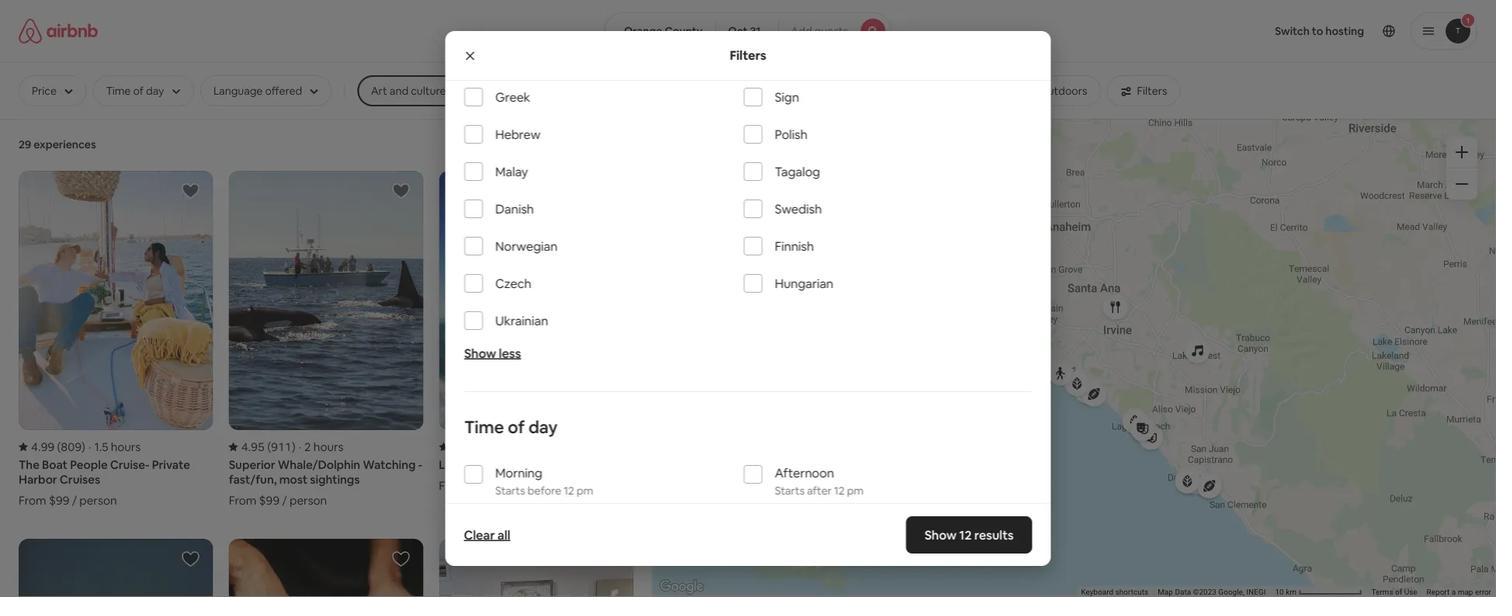 Task type: describe. For each thing, give the bounding box(es) containing it.
orange
[[624, 24, 663, 38]]

/ for superior whale/dolphin watching - fast/fun, most sightings
[[282, 493, 287, 508]]

add guests
[[791, 24, 848, 38]]

1.5
[[94, 439, 108, 454]]

to
[[472, 457, 485, 472]]

(809)
[[57, 439, 85, 454]]

malay
[[495, 163, 528, 179]]

profile element
[[910, 0, 1478, 62]]

culture
[[411, 84, 446, 98]]

from for superior whale/dolphin watching - fast/fun, most sightings
[[229, 493, 257, 508]]

pm for afternoon
[[847, 484, 863, 498]]

4.93 out of 5 average rating,  105 reviews image
[[439, 440, 506, 454]]

and for nature
[[1020, 84, 1039, 98]]

learn
[[439, 457, 470, 472]]

keyboard shortcuts button
[[1081, 587, 1149, 597]]

clear all
[[464, 527, 510, 543]]

guests
[[815, 24, 848, 38]]

$125
[[469, 478, 494, 493]]

Sports button
[[677, 75, 737, 106]]

the
[[19, 457, 40, 472]]

29 experiences
[[19, 137, 96, 151]]

4.95 (911)
[[241, 439, 296, 454]]

use
[[1405, 588, 1418, 597]]

starts for morning
[[495, 484, 525, 498]]

show for show less
[[464, 345, 496, 361]]

less
[[499, 345, 521, 361]]

czech
[[495, 275, 531, 291]]

harbor
[[19, 472, 57, 487]]

learn to surf group
[[439, 171, 634, 493]]

finnish
[[775, 238, 814, 254]]

learn to surf from $125 / person
[[439, 457, 541, 493]]

clear
[[464, 527, 495, 543]]

art and culture
[[371, 84, 446, 98]]

polish
[[775, 126, 807, 142]]

from inside learn to surf from $125 / person
[[439, 478, 467, 493]]

boat
[[42, 457, 68, 472]]

4.95 out of 5 average rating,  911 reviews image
[[229, 439, 296, 454]]

tagalog
[[775, 163, 820, 179]]

danish
[[495, 201, 534, 217]]

inegi
[[1247, 588, 1266, 597]]

Entertainment button
[[466, 75, 564, 106]]

starts for afternoon
[[775, 484, 805, 498]]

show 12 results link
[[906, 516, 1032, 554]]

terms of use
[[1372, 588, 1418, 597]]

orange county button
[[605, 12, 716, 50]]

shortcuts
[[1116, 588, 1149, 597]]

show less button
[[464, 345, 521, 361]]

private
[[152, 457, 190, 472]]

cruise-
[[110, 457, 150, 472]]

superior
[[229, 457, 275, 472]]

filters
[[730, 47, 767, 63]]

12 for afternoon
[[834, 484, 845, 498]]

show for show 12 results
[[925, 527, 957, 543]]

report a map error
[[1427, 588, 1492, 597]]

4.99
[[31, 439, 55, 454]]

morning
[[495, 465, 542, 481]]

/ for the boat people cruise- private harbor cruises
[[72, 493, 77, 508]]

Tours button
[[743, 75, 797, 106]]

©2023
[[1193, 588, 1217, 597]]

10
[[1275, 588, 1284, 597]]

-
[[418, 457, 423, 472]]

before
[[527, 484, 561, 498]]

whale/dolphin
[[278, 457, 360, 472]]

fast/fun,
[[229, 472, 277, 487]]

4.95
[[241, 439, 265, 454]]

add guests button
[[778, 12, 892, 50]]

after
[[807, 484, 831, 498]]

map
[[1458, 588, 1474, 597]]

2
[[305, 439, 311, 454]]

time of day
[[464, 416, 557, 438]]

entertainment
[[479, 84, 551, 98]]

error
[[1475, 588, 1492, 597]]

km
[[1286, 588, 1297, 597]]

show less
[[464, 345, 521, 361]]

10 km button
[[1271, 586, 1367, 597]]

add
[[791, 24, 812, 38]]

sightings
[[310, 472, 360, 487]]

nature and outdoors
[[984, 84, 1088, 98]]

clear all button
[[456, 520, 518, 551]]

2 horizontal spatial 12
[[959, 527, 972, 543]]

Wellness button
[[894, 75, 965, 106]]

filters dialog
[[445, 0, 1051, 583]]



Task type: vqa. For each thing, say whether or not it's contained in the screenshot.
Private
yes



Task type: locate. For each thing, give the bounding box(es) containing it.
4.99 out of 5 average rating,  809 reviews image
[[19, 439, 85, 454]]

sign
[[775, 89, 799, 105]]

2 and from the left
[[1020, 84, 1039, 98]]

0 horizontal spatial ·
[[88, 439, 91, 454]]

swedish
[[775, 201, 822, 217]]

pm right after
[[847, 484, 863, 498]]

person for superior whale/dolphin watching - fast/fun, most sightings
[[290, 493, 327, 508]]

2 horizontal spatial /
[[497, 478, 501, 493]]

orange county
[[624, 24, 703, 38]]

show inside show 12 results link
[[925, 527, 957, 543]]

county
[[665, 24, 703, 38]]

12 for morning
[[563, 484, 574, 498]]

1 horizontal spatial add to wishlist image
[[602, 550, 620, 569]]

from inside the boat people cruise- private harbor cruises from $99 / person
[[19, 493, 46, 508]]

of for use
[[1396, 588, 1403, 597]]

None search field
[[605, 12, 892, 50]]

0 horizontal spatial pm
[[576, 484, 593, 498]]

terms of use link
[[1372, 588, 1418, 597]]

hours inside the boat people cruise- private harbor cruises group
[[111, 439, 141, 454]]

1 horizontal spatial pm
[[847, 484, 863, 498]]

0 horizontal spatial 12
[[563, 484, 574, 498]]

none search field containing orange county
[[605, 12, 892, 50]]

$99 for harbor
[[49, 493, 69, 508]]

norwegian
[[495, 238, 557, 254]]

12 left results
[[959, 527, 972, 543]]

tours
[[756, 84, 784, 98]]

from down harbor
[[19, 493, 46, 508]]

surf
[[488, 457, 511, 472]]

from for the boat people cruise- private harbor cruises
[[19, 493, 46, 508]]

$99 inside the boat people cruise- private harbor cruises from $99 / person
[[49, 493, 69, 508]]

ukrainian
[[495, 313, 548, 328]]

starts down morning
[[495, 484, 525, 498]]

/ inside the boat people cruise- private harbor cruises from $99 / person
[[72, 493, 77, 508]]

1 pm from the left
[[576, 484, 593, 498]]

of for day
[[508, 416, 525, 438]]

/ right $125
[[497, 478, 501, 493]]

terms
[[1372, 588, 1394, 597]]

and inside "art and culture" button
[[390, 84, 409, 98]]

map data ©2023 google, inegi
[[1158, 588, 1266, 597]]

0 vertical spatial of
[[508, 416, 525, 438]]

show 12 results
[[925, 527, 1014, 543]]

2 hours from the left
[[314, 439, 344, 454]]

/
[[497, 478, 501, 493], [72, 493, 77, 508], [282, 493, 287, 508]]

and right nature
[[1020, 84, 1039, 98]]

0 horizontal spatial from
[[19, 493, 46, 508]]

·
[[88, 439, 91, 454], [299, 439, 301, 454]]

2 horizontal spatial from
[[439, 478, 467, 493]]

1 horizontal spatial and
[[1020, 84, 1039, 98]]

1 $99 from the left
[[49, 493, 69, 508]]

and right art
[[390, 84, 409, 98]]

most
[[279, 472, 308, 487]]

google,
[[1219, 588, 1245, 597]]

0 horizontal spatial of
[[508, 416, 525, 438]]

· 2 hours
[[299, 439, 344, 454]]

0 horizontal spatial $99
[[49, 493, 69, 508]]

data
[[1175, 588, 1191, 597]]

1 hours from the left
[[111, 439, 141, 454]]

show
[[464, 345, 496, 361], [925, 527, 957, 543]]

1 horizontal spatial $99
[[259, 493, 280, 508]]

oct 31
[[728, 24, 761, 38]]

starts
[[495, 484, 525, 498], [775, 484, 805, 498]]

pm for morning
[[576, 484, 593, 498]]

1 vertical spatial of
[[1396, 588, 1403, 597]]

from
[[439, 478, 467, 493], [19, 493, 46, 508], [229, 493, 257, 508]]

of
[[508, 416, 525, 438], [1396, 588, 1403, 597]]

person down the cruises
[[79, 493, 117, 508]]

1 horizontal spatial show
[[925, 527, 957, 543]]

person inside learn to surf from $125 / person
[[504, 478, 541, 493]]

1 horizontal spatial 12
[[834, 484, 845, 498]]

greek
[[495, 89, 530, 105]]

hours for 1.5 hours
[[111, 439, 141, 454]]

1 horizontal spatial ·
[[299, 439, 301, 454]]

/ inside superior whale/dolphin watching - fast/fun, most sightings from $99 / person
[[282, 493, 287, 508]]

hours inside the superior whale/dolphin watching - fast/fun, most sightings group
[[314, 439, 344, 454]]

person down most
[[290, 493, 327, 508]]

0 horizontal spatial /
[[72, 493, 77, 508]]

hours up cruise-
[[111, 439, 141, 454]]

Sightseeing button
[[803, 75, 888, 106]]

4.99 (809)
[[31, 439, 85, 454]]

the boat people cruise- private harbor cruises from $99 / person
[[19, 457, 190, 508]]

report a map error link
[[1427, 588, 1492, 597]]

show left results
[[925, 527, 957, 543]]

results
[[974, 527, 1014, 543]]

/ down most
[[282, 493, 287, 508]]

people
[[70, 457, 108, 472]]

2 · from the left
[[299, 439, 301, 454]]

of left day
[[508, 416, 525, 438]]

1 horizontal spatial /
[[282, 493, 287, 508]]

Food and drink button
[[571, 75, 671, 106]]

show left less
[[464, 345, 496, 361]]

google map
showing 20 experiences. region
[[652, 118, 1496, 597]]

2 pm from the left
[[847, 484, 863, 498]]

(911)
[[267, 439, 296, 454]]

· 1.5 hours
[[88, 439, 141, 454]]

hebrew
[[495, 126, 540, 142]]

from down fast/fun,
[[229, 493, 257, 508]]

all
[[498, 527, 510, 543]]

from inside superior whale/dolphin watching - fast/fun, most sightings from $99 / person
[[229, 493, 257, 508]]

1 horizontal spatial of
[[1396, 588, 1403, 597]]

and for art
[[390, 84, 409, 98]]

of left the use
[[1396, 588, 1403, 597]]

starts inside morning starts before 12 pm
[[495, 484, 525, 498]]

31
[[750, 24, 761, 38]]

1 and from the left
[[390, 84, 409, 98]]

outdoors
[[1042, 84, 1088, 98]]

starts inside afternoon starts after 12 pm
[[775, 484, 805, 498]]

add to wishlist image inside the superior whale/dolphin watching - fast/fun, most sightings group
[[392, 182, 410, 200]]

cruises
[[60, 472, 100, 487]]

time
[[464, 416, 504, 438]]

report
[[1427, 588, 1450, 597]]

oct 31 button
[[715, 12, 779, 50]]

1 starts from the left
[[495, 484, 525, 498]]

hours up whale/dolphin
[[314, 439, 344, 454]]

0 horizontal spatial and
[[390, 84, 409, 98]]

· for · 2 hours
[[299, 439, 301, 454]]

pm inside afternoon starts after 12 pm
[[847, 484, 863, 498]]

0 horizontal spatial show
[[464, 345, 496, 361]]

0 horizontal spatial starts
[[495, 484, 525, 498]]

0 horizontal spatial hours
[[111, 439, 141, 454]]

superior whale/dolphin watching - fast/fun, most sightings from $99 / person
[[229, 457, 423, 508]]

0 vertical spatial show
[[464, 345, 496, 361]]

1 · from the left
[[88, 439, 91, 454]]

29
[[19, 137, 31, 151]]

morning starts before 12 pm
[[495, 465, 593, 498]]

1 vertical spatial add to wishlist image
[[602, 550, 620, 569]]

afternoon
[[775, 465, 834, 481]]

Art and culture button
[[358, 75, 459, 106]]

watching
[[363, 457, 416, 472]]

person for the boat people cruise- private harbor cruises
[[79, 493, 117, 508]]

add to wishlist image
[[392, 182, 410, 200], [181, 550, 200, 569], [392, 550, 410, 569]]

1 vertical spatial show
[[925, 527, 957, 543]]

hungarian
[[775, 275, 833, 291]]

/ down the cruises
[[72, 493, 77, 508]]

the boat people cruise- private harbor cruises group
[[19, 171, 213, 508]]

pm right before on the left bottom
[[576, 484, 593, 498]]

pm inside morning starts before 12 pm
[[576, 484, 593, 498]]

2 $99 from the left
[[259, 493, 280, 508]]

starts down afternoon
[[775, 484, 805, 498]]

· left 2
[[299, 439, 301, 454]]

a
[[1452, 588, 1456, 597]]

$99 down fast/fun,
[[259, 493, 280, 508]]

nature
[[984, 84, 1018, 98]]

$99
[[49, 493, 69, 508], [259, 493, 280, 508]]

2 starts from the left
[[775, 484, 805, 498]]

$99 for most
[[259, 493, 280, 508]]

zoom out image
[[1456, 178, 1469, 190]]

from down learn
[[439, 478, 467, 493]]

· left 1.5
[[88, 439, 91, 454]]

1 horizontal spatial hours
[[314, 439, 344, 454]]

12 inside afternoon starts after 12 pm
[[834, 484, 845, 498]]

person down surf
[[504, 478, 541, 493]]

0 vertical spatial add to wishlist image
[[181, 182, 200, 200]]

Nature and outdoors button
[[971, 75, 1101, 106]]

· inside the boat people cruise- private harbor cruises group
[[88, 439, 91, 454]]

hours for 2 hours
[[314, 439, 344, 454]]

afternoon starts after 12 pm
[[775, 465, 863, 498]]

2 horizontal spatial person
[[504, 478, 541, 493]]

12 inside morning starts before 12 pm
[[563, 484, 574, 498]]

/ inside learn to surf from $125 / person
[[497, 478, 501, 493]]

0 horizontal spatial add to wishlist image
[[181, 182, 200, 200]]

· for · 1.5 hours
[[88, 439, 91, 454]]

1 horizontal spatial from
[[229, 493, 257, 508]]

map
[[1158, 588, 1173, 597]]

of inside filters dialog
[[508, 416, 525, 438]]

$99 down the cruises
[[49, 493, 69, 508]]

12 right after
[[834, 484, 845, 498]]

$99 inside superior whale/dolphin watching - fast/fun, most sightings from $99 / person
[[259, 493, 280, 508]]

oct
[[728, 24, 748, 38]]

and inside nature and outdoors button
[[1020, 84, 1039, 98]]

· inside the superior whale/dolphin watching - fast/fun, most sightings group
[[299, 439, 301, 454]]

12 right before on the left bottom
[[563, 484, 574, 498]]

keyboard
[[1081, 588, 1114, 597]]

10 km
[[1275, 588, 1299, 597]]

1 horizontal spatial person
[[290, 493, 327, 508]]

person inside the boat people cruise- private harbor cruises from $99 / person
[[79, 493, 117, 508]]

add to wishlist image
[[181, 182, 200, 200], [602, 550, 620, 569]]

1 horizontal spatial starts
[[775, 484, 805, 498]]

superior whale/dolphin watching - fast/fun, most sightings group
[[229, 171, 423, 508]]

0 horizontal spatial person
[[79, 493, 117, 508]]

day
[[528, 416, 557, 438]]

zoom in image
[[1456, 146, 1469, 158]]

person inside superior whale/dolphin watching - fast/fun, most sightings from $99 / person
[[290, 493, 327, 508]]

keyboard shortcuts
[[1081, 588, 1149, 597]]

experiences
[[34, 137, 96, 151]]

google image
[[656, 577, 707, 597]]



